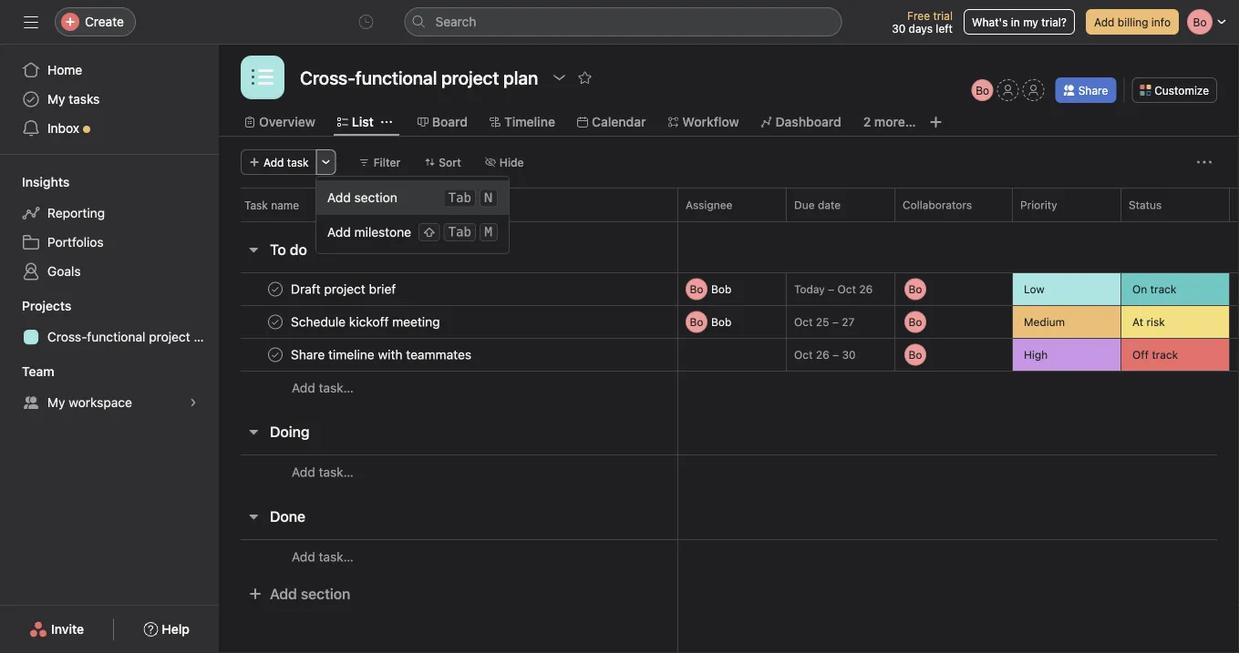 Task type: describe. For each thing, give the bounding box(es) containing it.
bob for today
[[711, 283, 732, 296]]

⇧
[[423, 225, 436, 240]]

off
[[1133, 349, 1149, 362]]

cross-functional project plan link
[[11, 323, 219, 352]]

on
[[1133, 283, 1148, 296]]

add section button
[[241, 578, 358, 611]]

filter
[[374, 156, 401, 169]]

add billing info button
[[1086, 9, 1179, 35]]

hide sidebar image
[[24, 15, 38, 29]]

team button
[[0, 363, 54, 381]]

customize button
[[1132, 78, 1217, 103]]

add inside button
[[264, 156, 284, 169]]

more section actions image
[[342, 243, 356, 257]]

help button
[[132, 614, 201, 647]]

Schedule kickoff meeting text field
[[287, 313, 446, 332]]

functional
[[87, 330, 145, 345]]

calendar
[[592, 114, 646, 130]]

free
[[907, 9, 930, 22]]

tasks
[[69, 92, 100, 107]]

task name
[[244, 199, 299, 212]]

home
[[47, 62, 82, 78]]

trial?
[[1042, 16, 1067, 28]]

goals link
[[11, 257, 208, 286]]

my for my tasks
[[47, 92, 65, 107]]

overview link
[[244, 112, 315, 132]]

track for off track
[[1152, 349, 1178, 362]]

portfolios link
[[11, 228, 208, 257]]

add task… for add task… button related to collapse task list for this section icon corresponding to doing
[[292, 465, 354, 480]]

timeline link
[[490, 112, 555, 132]]

add section inside menu item
[[327, 190, 397, 205]]

collaborators
[[903, 199, 972, 212]]

project
[[149, 330, 190, 345]]

Completed checkbox
[[264, 311, 286, 333]]

reporting
[[47, 206, 105, 221]]

list link
[[337, 112, 374, 132]]

board link
[[418, 112, 468, 132]]

name
[[271, 199, 299, 212]]

add a task to this section image
[[316, 243, 331, 257]]

3 collapse task list for this section image from the top
[[246, 510, 261, 524]]

high button
[[1013, 339, 1121, 371]]

track for on track
[[1151, 283, 1177, 296]]

add inside header to do tree grid
[[292, 381, 315, 396]]

to do button
[[270, 233, 307, 266]]

my workspace
[[47, 395, 132, 410]]

row containing oct 26
[[219, 337, 1239, 373]]

task
[[287, 156, 309, 169]]

sort button
[[416, 150, 470, 175]]

add up add section button
[[292, 550, 315, 565]]

2
[[863, 114, 871, 130]]

on track button
[[1122, 274, 1229, 306]]

timeline
[[504, 114, 555, 130]]

0 horizontal spatial more actions image
[[321, 157, 332, 168]]

insights element
[[0, 166, 219, 290]]

completed image for today – oct 26
[[264, 279, 286, 300]]

billing
[[1118, 16, 1149, 28]]

Share timeline with teammates text field
[[287, 346, 477, 364]]

overview
[[259, 114, 315, 130]]

task… for add task… button related to collapse task list for this section icon corresponding to doing
[[319, 465, 354, 480]]

my tasks
[[47, 92, 100, 107]]

plan
[[194, 330, 219, 345]]

share timeline with teammates cell
[[219, 338, 679, 372]]

dashboard link
[[761, 112, 842, 132]]

task
[[244, 199, 268, 212]]

row containing task name
[[219, 188, 1239, 222]]

do
[[290, 241, 307, 259]]

2 more…
[[863, 114, 916, 130]]

more…
[[875, 114, 916, 130]]

draft project brief cell
[[219, 273, 679, 306]]

doing button
[[270, 416, 310, 449]]

section inside add section button
[[301, 586, 351, 603]]

add down doing
[[292, 465, 315, 480]]

add section inside add section button
[[270, 586, 351, 603]]

insights button
[[0, 173, 70, 192]]

calendar link
[[577, 112, 646, 132]]

what's in my trial? button
[[964, 9, 1075, 35]]

status
[[1129, 199, 1162, 212]]

list image
[[252, 67, 274, 88]]

oct 25 – 27
[[794, 316, 855, 329]]

to do
[[270, 241, 307, 259]]

what's in my trial?
[[972, 16, 1067, 28]]

what's
[[972, 16, 1008, 28]]

completed checkbox for today
[[264, 279, 286, 300]]

collapse task list for this section image for doing
[[246, 425, 261, 440]]

low button
[[1013, 274, 1121, 306]]

at risk button
[[1122, 306, 1229, 338]]

insights
[[22, 175, 70, 190]]

25
[[816, 316, 829, 329]]

oct for oct 25 – 27
[[794, 316, 813, 329]]

off track button
[[1122, 339, 1229, 371]]

tab actions image
[[381, 117, 392, 128]]

task… for add task… button inside the header to do tree grid
[[319, 381, 354, 396]]

teams element
[[0, 356, 219, 421]]

completed image
[[264, 344, 286, 366]]

section inside menu item
[[354, 190, 397, 205]]

show options image
[[552, 70, 567, 85]]

add task
[[264, 156, 309, 169]]

add up more section actions image
[[327, 225, 351, 240]]

add tab image
[[929, 115, 944, 130]]

done button
[[270, 501, 306, 534]]

add task… for add task… button inside the header to do tree grid
[[292, 381, 354, 396]]

on track
[[1133, 283, 1177, 296]]

1 add task… row from the top
[[219, 371, 1239, 405]]

share button
[[1056, 78, 1116, 103]]

priority
[[1020, 199, 1058, 212]]



Task type: vqa. For each thing, say whether or not it's contained in the screenshot.
leftmost 30
yes



Task type: locate. For each thing, give the bounding box(es) containing it.
high
[[1024, 349, 1048, 362]]

add task… down add a task to this section icon
[[292, 465, 354, 480]]

board
[[432, 114, 468, 130]]

search button
[[404, 7, 842, 36]]

completed image up completed icon
[[264, 311, 286, 333]]

today
[[794, 283, 825, 296]]

1 completed checkbox from the top
[[264, 279, 286, 300]]

add task… button for 3rd collapse task list for this section icon from the top of the page
[[292, 548, 354, 568]]

0 vertical spatial section
[[354, 190, 397, 205]]

track right off
[[1152, 349, 1178, 362]]

risk
[[1147, 316, 1165, 329]]

add section down 'done' button
[[270, 586, 351, 603]]

see details, my workspace image
[[188, 398, 199, 409]]

tab left "n"
[[448, 191, 471, 206]]

home link
[[11, 56, 208, 85]]

add a task to this section image
[[319, 425, 333, 440]]

hide
[[500, 156, 524, 169]]

3 task… from the top
[[319, 550, 354, 565]]

– left the 27
[[833, 316, 839, 329]]

0 vertical spatial oct
[[838, 283, 856, 296]]

1 horizontal spatial 26
[[859, 283, 873, 296]]

add task… button
[[292, 378, 354, 399], [292, 463, 354, 483], [292, 548, 354, 568]]

2 task… from the top
[[319, 465, 354, 480]]

oct up the 27
[[838, 283, 856, 296]]

0 vertical spatial collapse task list for this section image
[[246, 243, 261, 257]]

add task… button inside header to do tree grid
[[292, 378, 354, 399]]

1 vertical spatial bo
[[690, 283, 704, 296]]

projects
[[22, 299, 72, 314]]

bo inside bo button
[[976, 84, 990, 97]]

1 vertical spatial –
[[833, 316, 839, 329]]

– right the today
[[828, 283, 835, 296]]

my down team on the left of the page
[[47, 395, 65, 410]]

add task… up add section button
[[292, 550, 354, 565]]

assignee
[[686, 199, 733, 212]]

in
[[1011, 16, 1020, 28]]

add task… button up add a task to this section icon
[[292, 378, 354, 399]]

30 inside free trial 30 days left
[[892, 22, 906, 35]]

track right 'on' on the right of page
[[1151, 283, 1177, 296]]

add task… button down add a task to this section icon
[[292, 463, 354, 483]]

completed checkbox for oct 26
[[264, 344, 286, 366]]

create
[[85, 14, 124, 29]]

collapse task list for this section image left to
[[246, 243, 261, 257]]

– for oct 25
[[833, 316, 839, 329]]

section
[[354, 190, 397, 205], [301, 586, 351, 603]]

sort
[[439, 156, 461, 169]]

projects button
[[0, 297, 72, 316]]

goals
[[47, 264, 81, 279]]

30
[[892, 22, 906, 35], [842, 349, 856, 362]]

bo for oct 25 – 27
[[690, 316, 704, 329]]

1 bob from the top
[[711, 283, 732, 296]]

tab inside menu item
[[448, 191, 471, 206]]

section up add milestone
[[354, 190, 397, 205]]

add left task
[[264, 156, 284, 169]]

cross-
[[47, 330, 87, 345]]

hide button
[[477, 150, 532, 175]]

1 vertical spatial oct
[[794, 316, 813, 329]]

inbox
[[47, 121, 79, 136]]

help
[[162, 622, 190, 637]]

date
[[818, 199, 841, 212]]

my workspace link
[[11, 389, 208, 418]]

0 vertical spatial completed checkbox
[[264, 279, 286, 300]]

bo for today – oct 26
[[690, 283, 704, 296]]

add task button
[[241, 150, 317, 175]]

30 down the 27
[[842, 349, 856, 362]]

1 vertical spatial 30
[[842, 349, 856, 362]]

26 right the today
[[859, 283, 873, 296]]

2 vertical spatial task…
[[319, 550, 354, 565]]

at risk
[[1133, 316, 1165, 329]]

1 add task… button from the top
[[292, 378, 354, 399]]

bob
[[711, 283, 732, 296], [711, 316, 732, 329]]

2 more… button
[[863, 112, 916, 132]]

– for oct 26
[[833, 349, 839, 362]]

completed checkbox inside share timeline with teammates cell
[[264, 344, 286, 366]]

add task… row for collapse task list for this section icon corresponding to doing
[[219, 455, 1239, 490]]

Draft project brief text field
[[287, 280, 402, 299]]

trial
[[933, 9, 953, 22]]

m
[[485, 225, 493, 240]]

2 collapse task list for this section image from the top
[[246, 425, 261, 440]]

1 vertical spatial bob
[[711, 316, 732, 329]]

completed checkbox down completed checkbox at the left of page
[[264, 344, 286, 366]]

search list box
[[404, 7, 842, 36]]

workflow
[[683, 114, 739, 130]]

1 collapse task list for this section image from the top
[[246, 243, 261, 257]]

0 vertical spatial –
[[828, 283, 835, 296]]

history image
[[359, 15, 373, 29]]

add inside button
[[1094, 16, 1115, 28]]

oct left "25"
[[794, 316, 813, 329]]

tab left m
[[448, 225, 471, 240]]

1 vertical spatial tab
[[448, 225, 471, 240]]

add up doing
[[292, 381, 315, 396]]

add task… button up add section button
[[292, 548, 354, 568]]

add to starred image
[[578, 70, 592, 85]]

1 vertical spatial add task… button
[[292, 463, 354, 483]]

1 completed image from the top
[[264, 279, 286, 300]]

bo
[[976, 84, 990, 97], [690, 283, 704, 296], [690, 316, 704, 329]]

cross-functional project plan
[[47, 330, 219, 345]]

2 my from the top
[[47, 395, 65, 410]]

1 vertical spatial completed image
[[264, 311, 286, 333]]

collapse task list for this section image left doing button
[[246, 425, 261, 440]]

completed image
[[264, 279, 286, 300], [264, 311, 286, 333]]

share
[[1079, 84, 1108, 97]]

completed checkbox inside draft project brief cell
[[264, 279, 286, 300]]

completed image for oct 25 – 27
[[264, 311, 286, 333]]

add inside button
[[270, 586, 297, 603]]

header to do tree grid
[[219, 271, 1239, 405]]

26 inside row
[[816, 349, 830, 362]]

1 my from the top
[[47, 92, 65, 107]]

None text field
[[295, 61, 543, 94]]

add
[[1094, 16, 1115, 28], [264, 156, 284, 169], [327, 190, 351, 205], [327, 225, 351, 240], [292, 381, 315, 396], [292, 465, 315, 480], [292, 550, 315, 565], [270, 586, 297, 603]]

menu item containing add section
[[316, 181, 509, 215]]

2 add task… button from the top
[[292, 463, 354, 483]]

days
[[909, 22, 933, 35]]

task… inside header to do tree grid
[[319, 381, 354, 396]]

done
[[270, 508, 306, 526]]

1 horizontal spatial section
[[354, 190, 397, 205]]

2 vertical spatial –
[[833, 349, 839, 362]]

low
[[1024, 283, 1045, 296]]

2 bob from the top
[[711, 316, 732, 329]]

collapse task list for this section image
[[246, 243, 261, 257], [246, 425, 261, 440], [246, 510, 261, 524]]

task… up add a task to this section icon
[[319, 381, 354, 396]]

row
[[219, 188, 1239, 222], [241, 221, 1239, 223], [219, 271, 1239, 308], [219, 304, 1239, 341], [219, 337, 1239, 373]]

2 add task… from the top
[[292, 465, 354, 480]]

oct 26 – 30
[[794, 349, 856, 362]]

my left tasks
[[47, 92, 65, 107]]

0 vertical spatial bo
[[976, 84, 990, 97]]

doing
[[270, 424, 310, 441]]

schedule kickoff meeting cell
[[219, 306, 679, 339]]

2 add task… row from the top
[[219, 455, 1239, 490]]

1 vertical spatial add task…
[[292, 465, 354, 480]]

1 vertical spatial task…
[[319, 465, 354, 480]]

workflow link
[[668, 112, 739, 132]]

1 vertical spatial collapse task list for this section image
[[246, 425, 261, 440]]

bo button
[[972, 79, 994, 101]]

add down 'done' button
[[270, 586, 297, 603]]

global element
[[0, 45, 219, 154]]

completed image inside draft project brief cell
[[264, 279, 286, 300]]

completed image inside schedule kickoff meeting cell
[[264, 311, 286, 333]]

menu item
[[316, 181, 509, 215]]

my for my workspace
[[47, 395, 65, 410]]

section down 'done' button
[[301, 586, 351, 603]]

off track
[[1133, 349, 1178, 362]]

list
[[352, 114, 374, 130]]

2 completed checkbox from the top
[[264, 344, 286, 366]]

0 vertical spatial my
[[47, 92, 65, 107]]

task… up add section button
[[319, 550, 354, 565]]

3 add task… button from the top
[[292, 548, 354, 568]]

add billing info
[[1094, 16, 1171, 28]]

0 vertical spatial add section
[[327, 190, 397, 205]]

due date
[[794, 199, 841, 212]]

1 vertical spatial add task… row
[[219, 455, 1239, 490]]

1 task… from the top
[[319, 381, 354, 396]]

oct down oct 25 – 27
[[794, 349, 813, 362]]

30 inside header to do tree grid
[[842, 349, 856, 362]]

– down oct 25 – 27
[[833, 349, 839, 362]]

0 vertical spatial task…
[[319, 381, 354, 396]]

1 vertical spatial my
[[47, 395, 65, 410]]

projects element
[[0, 290, 219, 356]]

more actions image
[[1197, 155, 1212, 170], [321, 157, 332, 168]]

add inside menu item
[[327, 190, 351, 205]]

task…
[[319, 381, 354, 396], [319, 465, 354, 480], [319, 550, 354, 565]]

0 horizontal spatial 30
[[842, 349, 856, 362]]

task… down add a task to this section icon
[[319, 465, 354, 480]]

workspace
[[69, 395, 132, 410]]

more actions image down customize
[[1197, 155, 1212, 170]]

add task… for 3rd collapse task list for this section icon from the top of the page add task… button
[[292, 550, 354, 565]]

2 completed image from the top
[[264, 311, 286, 333]]

Completed checkbox
[[264, 279, 286, 300], [264, 344, 286, 366]]

0 vertical spatial track
[[1151, 283, 1177, 296]]

add task… button for collapse task list for this section icon corresponding to doing
[[292, 463, 354, 483]]

3 add task… row from the top
[[219, 540, 1239, 575]]

medium button
[[1013, 306, 1121, 338]]

n
[[485, 191, 493, 206]]

1 horizontal spatial 30
[[892, 22, 906, 35]]

task… for 3rd collapse task list for this section icon from the top of the page add task… button
[[319, 550, 354, 565]]

1 horizontal spatial more actions image
[[1197, 155, 1212, 170]]

27
[[842, 316, 855, 329]]

completed checkbox up completed checkbox at the left of page
[[264, 279, 286, 300]]

reporting link
[[11, 199, 208, 228]]

3 add task… from the top
[[292, 550, 354, 565]]

26 down "25"
[[816, 349, 830, 362]]

milestone
[[354, 225, 411, 240]]

inbox link
[[11, 114, 208, 143]]

1 add task… from the top
[[292, 381, 354, 396]]

collapse task list for this section image for to do
[[246, 243, 261, 257]]

oct for oct 26 – 30
[[794, 349, 813, 362]]

0 horizontal spatial section
[[301, 586, 351, 603]]

completed image up completed checkbox at the left of page
[[264, 279, 286, 300]]

0 vertical spatial 26
[[859, 283, 873, 296]]

free trial 30 days left
[[892, 9, 953, 35]]

invite button
[[17, 614, 96, 647]]

collapse task list for this section image left 'done' button
[[246, 510, 261, 524]]

1 vertical spatial section
[[301, 586, 351, 603]]

0 vertical spatial bob
[[711, 283, 732, 296]]

track inside 'popup button'
[[1152, 349, 1178, 362]]

bob for oct 25
[[711, 316, 732, 329]]

add task… row
[[219, 371, 1239, 405], [219, 455, 1239, 490], [219, 540, 1239, 575]]

0 vertical spatial add task… row
[[219, 371, 1239, 405]]

30 left the days
[[892, 22, 906, 35]]

to
[[270, 241, 286, 259]]

add section up add milestone
[[327, 190, 397, 205]]

add task… row for 3rd collapse task list for this section icon from the top of the page
[[219, 540, 1239, 575]]

create button
[[55, 7, 136, 36]]

2 vertical spatial collapse task list for this section image
[[246, 510, 261, 524]]

medium
[[1024, 316, 1065, 329]]

26
[[859, 283, 873, 296], [816, 349, 830, 362]]

1 vertical spatial add section
[[270, 586, 351, 603]]

0 vertical spatial completed image
[[264, 279, 286, 300]]

my inside global element
[[47, 92, 65, 107]]

0 horizontal spatial 26
[[816, 349, 830, 362]]

info
[[1152, 16, 1171, 28]]

0 vertical spatial add task…
[[292, 381, 354, 396]]

customize
[[1155, 84, 1209, 97]]

add task… up add a task to this section icon
[[292, 381, 354, 396]]

track inside popup button
[[1151, 283, 1177, 296]]

2 vertical spatial add task… row
[[219, 540, 1239, 575]]

1 vertical spatial completed checkbox
[[264, 344, 286, 366]]

more actions image right task
[[321, 157, 332, 168]]

2 vertical spatial oct
[[794, 349, 813, 362]]

add task… inside header to do tree grid
[[292, 381, 354, 396]]

my tasks link
[[11, 85, 208, 114]]

0 vertical spatial tab
[[448, 191, 471, 206]]

1 vertical spatial 26
[[816, 349, 830, 362]]

at
[[1133, 316, 1144, 329]]

filter button
[[351, 150, 409, 175]]

search
[[435, 14, 476, 29]]

my inside teams element
[[47, 395, 65, 410]]

0 vertical spatial 30
[[892, 22, 906, 35]]

add left "billing"
[[1094, 16, 1115, 28]]

my
[[1023, 16, 1039, 28]]

2 vertical spatial add task…
[[292, 550, 354, 565]]

2 tab from the top
[[448, 225, 471, 240]]

0 vertical spatial add task… button
[[292, 378, 354, 399]]

add up add milestone
[[327, 190, 351, 205]]

2 vertical spatial add task… button
[[292, 548, 354, 568]]

2 vertical spatial bo
[[690, 316, 704, 329]]

1 vertical spatial track
[[1152, 349, 1178, 362]]

1 tab from the top
[[448, 191, 471, 206]]



